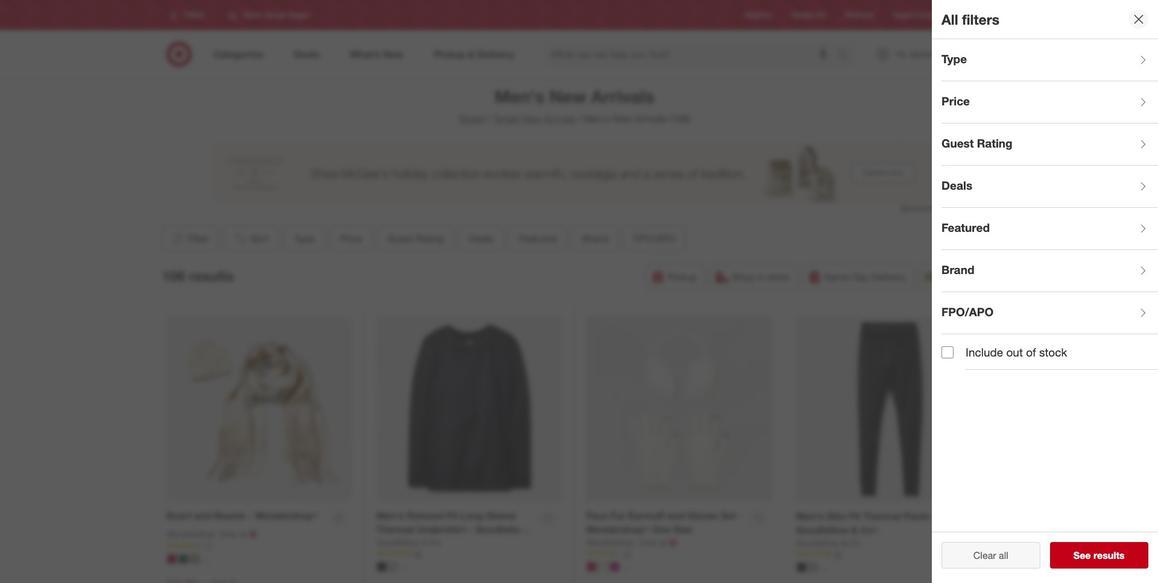 Task type: describe. For each thing, give the bounding box(es) containing it.
circle
[[915, 11, 934, 20]]

goodfellow & co for undershirt
[[376, 538, 441, 548]]

35
[[414, 550, 422, 559]]

2 horizontal spatial new
[[613, 113, 632, 125]]

0 vertical spatial guest rating button
[[942, 124, 1158, 166]]

fit for thermal
[[849, 511, 861, 523]]

1 vertical spatial price button
[[330, 226, 372, 252]]

pants
[[904, 511, 930, 523]]

shop in store
[[732, 271, 789, 284]]

results for 106 results
[[189, 268, 234, 285]]

goodfellow & co link for goodfellow
[[796, 538, 860, 550]]

sleeve
[[486, 510, 516, 522]]

31
[[624, 550, 632, 559]]

target link
[[458, 113, 485, 125]]

search button
[[832, 41, 861, 70]]

goodfellow & co for goodfellow
[[796, 539, 860, 549]]

featured inside all filters dialog
[[942, 221, 990, 234]]

men's slim fit thermal pants - goodfellow & co™
[[796, 511, 937, 537]]

pickup
[[668, 271, 697, 284]]

106 results
[[162, 268, 234, 285]]

1 horizontal spatial featured button
[[942, 208, 1158, 250]]

11 link
[[167, 541, 352, 552]]

men's relaxed fit long sleeve thermal undershirt - goodfellow & co™ link
[[376, 510, 534, 550]]

only for beanie
[[220, 530, 237, 540]]

shop in store button
[[710, 264, 797, 291]]

results for see results
[[1094, 550, 1125, 562]]

see results button
[[1050, 543, 1149, 569]]

pickup button
[[645, 264, 705, 291]]

delivery
[[871, 271, 906, 284]]

at for earmuff
[[659, 538, 667, 548]]

1 horizontal spatial target
[[493, 113, 519, 125]]

wondershop only at ¬ for earmuff
[[586, 537, 677, 549]]

thermal inside men's slim fit thermal pants - goodfellow & co™
[[863, 511, 901, 523]]

all filters
[[942, 11, 1000, 28]]

men's for slim
[[796, 511, 824, 523]]

33
[[834, 551, 842, 560]]

out
[[1006, 346, 1023, 360]]

same day delivery button
[[802, 264, 914, 291]]

¬ for -
[[249, 529, 257, 541]]

Include out of stock checkbox
[[942, 347, 954, 359]]

wondershop only at ¬ for beanie
[[167, 529, 257, 541]]

0 vertical spatial fpo/apo
[[633, 233, 676, 245]]

store
[[768, 271, 789, 284]]

scarf
[[167, 510, 191, 522]]

in
[[757, 271, 765, 284]]

brand inside all filters dialog
[[942, 263, 975, 277]]

men's for relaxed
[[376, 510, 404, 522]]

& inside men's relaxed fit long sleeve thermal undershirt - goodfellow & co™
[[376, 538, 383, 550]]

wondershop for faux
[[586, 538, 635, 548]]

deals inside all filters dialog
[[942, 178, 973, 192]]

same
[[824, 271, 849, 284]]

goodfellow inside men's relaxed fit long sleeve thermal undershirt - goodfellow & co™
[[475, 524, 527, 536]]

2 horizontal spatial target
[[893, 11, 913, 20]]

include
[[966, 346, 1003, 360]]

target circle link
[[893, 10, 934, 20]]

set
[[721, 510, 736, 522]]

at for beanie
[[240, 530, 247, 540]]

slim
[[827, 511, 847, 523]]

What can we help you find? suggestions appear below search field
[[544, 41, 841, 68]]

men's slim fit thermal pants - goodfellow & co™ link
[[796, 510, 954, 538]]

shop
[[732, 271, 755, 284]]

11
[[204, 542, 212, 551]]

sort button
[[223, 226, 279, 252]]

find stores link
[[953, 10, 990, 20]]

sponsored
[[901, 204, 937, 213]]

shipping button
[[919, 264, 987, 291]]

0 vertical spatial price button
[[942, 81, 1158, 124]]

stores
[[969, 11, 990, 20]]

1 vertical spatial deals
[[469, 233, 493, 245]]

weekly ad
[[791, 11, 826, 20]]

only for earmuff
[[640, 538, 657, 548]]

faux fur earmuff and gloves set - wondershop™ one size
[[586, 510, 743, 536]]

0 horizontal spatial featured button
[[508, 226, 567, 252]]

relaxed
[[407, 510, 444, 522]]

33 link
[[796, 550, 983, 561]]

redcard link
[[845, 10, 874, 20]]

1 vertical spatial guest rating
[[387, 233, 444, 245]]

1 horizontal spatial deals button
[[942, 166, 1158, 208]]

beanie
[[214, 510, 246, 522]]

0 horizontal spatial new
[[522, 113, 541, 125]]

advertisement region
[[213, 143, 937, 203]]

0 horizontal spatial featured
[[519, 233, 557, 245]]

filters
[[962, 11, 1000, 28]]

co for goodfellow
[[849, 539, 860, 549]]

clear
[[974, 550, 996, 562]]

guest rating inside all filters dialog
[[942, 136, 1013, 150]]

0 horizontal spatial type button
[[284, 226, 325, 252]]

- inside faux fur earmuff and gloves set - wondershop™ one size
[[739, 510, 743, 522]]

- inside men's slim fit thermal pants - goodfellow & co™
[[933, 511, 937, 523]]

and inside the scarf and beanie - wondershop™ link
[[194, 510, 211, 522]]

clear all
[[974, 550, 1008, 562]]

registry
[[745, 11, 772, 20]]

long
[[461, 510, 484, 522]]

1 horizontal spatial brand button
[[942, 250, 1158, 293]]

0 horizontal spatial target
[[458, 113, 485, 125]]

1 horizontal spatial type button
[[942, 39, 1158, 81]]

¬ for and
[[669, 537, 677, 549]]

1 vertical spatial rating
[[416, 233, 444, 245]]

size
[[674, 524, 693, 536]]

all
[[942, 11, 958, 28]]



Task type: locate. For each thing, give the bounding box(es) containing it.
1 horizontal spatial goodfellow & co link
[[796, 538, 860, 550]]

1 / from the left
[[487, 113, 490, 125]]

filter button
[[162, 226, 218, 252]]

fpo/apo button up pickup button
[[623, 226, 686, 252]]

&
[[851, 525, 858, 537], [376, 538, 383, 550], [422, 538, 427, 548], [842, 539, 847, 549]]

clear all button
[[942, 543, 1040, 569]]

featured button
[[942, 208, 1158, 250], [508, 226, 567, 252]]

results right 'see'
[[1094, 550, 1125, 562]]

0 vertical spatial fpo/apo button
[[623, 226, 686, 252]]

1 horizontal spatial fit
[[849, 511, 861, 523]]

- inside men's relaxed fit long sleeve thermal undershirt - goodfellow & co™
[[469, 524, 473, 536]]

new
[[549, 86, 586, 107], [522, 113, 541, 125], [613, 113, 632, 125]]

include out of stock
[[966, 346, 1067, 360]]

& down undershirt
[[422, 538, 427, 548]]

1 horizontal spatial rating
[[977, 136, 1013, 150]]

0 horizontal spatial guest
[[387, 233, 413, 245]]

goodfellow up 33
[[796, 539, 839, 549]]

1 horizontal spatial featured
[[942, 221, 990, 234]]

redcard
[[845, 11, 874, 20]]

1 horizontal spatial guest
[[942, 136, 974, 150]]

0 horizontal spatial rating
[[416, 233, 444, 245]]

only down one
[[640, 538, 657, 548]]

& left 35
[[376, 538, 383, 550]]

1 horizontal spatial co
[[849, 539, 860, 549]]

men's up advertisement region in the top of the page
[[584, 113, 610, 125]]

1 horizontal spatial guest rating button
[[942, 124, 1158, 166]]

fit inside men's relaxed fit long sleeve thermal undershirt - goodfellow & co™
[[446, 510, 458, 522]]

goodfellow up 35
[[376, 538, 420, 548]]

men's inside men's relaxed fit long sleeve thermal undershirt - goodfellow & co™
[[376, 510, 404, 522]]

wondershop™
[[255, 510, 318, 522], [586, 524, 650, 536]]

0 horizontal spatial wondershop™
[[255, 510, 318, 522]]

0 horizontal spatial co™
[[386, 538, 404, 550]]

0 horizontal spatial price
[[340, 233, 362, 245]]

0 horizontal spatial price button
[[330, 226, 372, 252]]

co down men's slim fit thermal pants - goodfellow & co™
[[849, 539, 860, 549]]

only down beanie
[[220, 530, 237, 540]]

at
[[240, 530, 247, 540], [659, 538, 667, 548]]

find stores
[[953, 11, 990, 20]]

goodfellow inside men's slim fit thermal pants - goodfellow & co™
[[796, 525, 849, 537]]

and up size
[[667, 510, 684, 522]]

co™ inside men's relaxed fit long sleeve thermal undershirt - goodfellow & co™
[[386, 538, 404, 550]]

- right the pants at the bottom of page
[[933, 511, 937, 523]]

-
[[248, 510, 252, 522], [739, 510, 743, 522], [933, 511, 937, 523], [469, 524, 473, 536]]

and inside faux fur earmuff and gloves set - wondershop™ one size
[[667, 510, 684, 522]]

0 horizontal spatial /
[[487, 113, 490, 125]]

men's
[[495, 86, 545, 107], [584, 113, 610, 125], [376, 510, 404, 522], [796, 511, 824, 523]]

fpo/apo down shipping
[[942, 305, 994, 319]]

0 horizontal spatial wondershop link
[[167, 529, 218, 541]]

goodfellow & co link up 35
[[376, 537, 441, 549]]

wondershop link up 11
[[167, 529, 218, 541]]

thermal left the pants at the bottom of page
[[863, 511, 901, 523]]

1 vertical spatial deals button
[[459, 226, 503, 252]]

men's up target new arrivals link
[[495, 86, 545, 107]]

wondershop up 31
[[586, 538, 635, 548]]

weekly
[[791, 11, 815, 20]]

men's inside men's slim fit thermal pants - goodfellow & co™
[[796, 511, 824, 523]]

1 horizontal spatial guest rating
[[942, 136, 1013, 150]]

1 horizontal spatial /
[[578, 113, 582, 125]]

1 vertical spatial type
[[294, 233, 315, 245]]

deals
[[942, 178, 973, 192], [469, 233, 493, 245]]

0 horizontal spatial brand button
[[572, 226, 618, 252]]

faux
[[586, 510, 608, 522]]

goodfellow & co link up 33
[[796, 538, 860, 550]]

1 horizontal spatial wondershop link
[[586, 537, 638, 549]]

new right target 'link'
[[522, 113, 541, 125]]

0 vertical spatial guest rating
[[942, 136, 1013, 150]]

co down undershirt
[[430, 538, 441, 548]]

1 horizontal spatial and
[[667, 510, 684, 522]]

1 vertical spatial price
[[340, 233, 362, 245]]

0 horizontal spatial at
[[240, 530, 247, 540]]

2 / from the left
[[578, 113, 582, 125]]

fit for long
[[446, 510, 458, 522]]

target circle
[[893, 11, 934, 20]]

1 horizontal spatial ¬
[[669, 537, 677, 549]]

fit right slim
[[849, 511, 861, 523]]

wondershop only at ¬ up 31
[[586, 537, 677, 549]]

0 horizontal spatial and
[[194, 510, 211, 522]]

goodfellow & co up 35
[[376, 538, 441, 548]]

1 horizontal spatial wondershop™
[[586, 524, 650, 536]]

1 horizontal spatial goodfellow & co
[[796, 539, 860, 549]]

goodfellow down sleeve
[[475, 524, 527, 536]]

at down one
[[659, 538, 667, 548]]

1 vertical spatial fpo/apo button
[[942, 293, 1158, 335]]

goodfellow down slim
[[796, 525, 849, 537]]

1 vertical spatial thermal
[[376, 524, 414, 536]]

1 horizontal spatial deals
[[942, 178, 973, 192]]

type right sort
[[294, 233, 315, 245]]

scarf and beanie - wondershop™ link
[[167, 510, 318, 524]]

0 vertical spatial price
[[942, 94, 970, 108]]

men's left slim
[[796, 511, 824, 523]]

1 horizontal spatial price button
[[942, 81, 1158, 124]]

fpo/apo button up stock
[[942, 293, 1158, 335]]

new up target new arrivals link
[[549, 86, 586, 107]]

see results
[[1074, 550, 1125, 562]]

0 vertical spatial wondershop™
[[255, 510, 318, 522]]

brand button
[[572, 226, 618, 252], [942, 250, 1158, 293]]

0 vertical spatial thermal
[[863, 511, 901, 523]]

0 horizontal spatial goodfellow & co link
[[376, 537, 441, 549]]

earmuff
[[628, 510, 665, 522]]

undershirt
[[417, 524, 466, 536]]

fpo/apo inside all filters dialog
[[942, 305, 994, 319]]

0 horizontal spatial goodfellow & co
[[376, 538, 441, 548]]

guest inside all filters dialog
[[942, 136, 974, 150]]

target new arrivals link
[[493, 113, 576, 125]]

1 horizontal spatial only
[[640, 538, 657, 548]]

wondershop link for and
[[167, 529, 218, 541]]

1 horizontal spatial price
[[942, 94, 970, 108]]

1 horizontal spatial at
[[659, 538, 667, 548]]

scarf and beanie - wondershop™ image
[[167, 317, 352, 503], [167, 317, 352, 503]]

search
[[832, 49, 861, 61]]

men's new arrivals target / target new arrivals / men's new arrivals (106)
[[458, 86, 691, 125]]

0 horizontal spatial ¬
[[249, 529, 257, 541]]

stock
[[1039, 346, 1067, 360]]

- down long
[[469, 524, 473, 536]]

1 horizontal spatial fpo/apo button
[[942, 293, 1158, 335]]

wondershop™ up 11 link
[[255, 510, 318, 522]]

co™ left 35
[[386, 538, 404, 550]]

rating inside all filters dialog
[[977, 136, 1013, 150]]

0 vertical spatial results
[[189, 268, 234, 285]]

co™ up "33" link at the right bottom of the page
[[861, 525, 879, 537]]

- right set
[[739, 510, 743, 522]]

¬ down the scarf and beanie - wondershop™ link
[[249, 529, 257, 541]]

wondershop™ inside faux fur earmuff and gloves set - wondershop™ one size
[[586, 524, 650, 536]]

0 vertical spatial brand
[[582, 233, 608, 245]]

men's left the "relaxed" in the left of the page
[[376, 510, 404, 522]]

scarf and beanie - wondershop™
[[167, 510, 318, 522]]

new left '(106)' at the top of page
[[613, 113, 632, 125]]

price button
[[942, 81, 1158, 124], [330, 226, 372, 252]]

0 horizontal spatial brand
[[582, 233, 608, 245]]

wondershop link up 31
[[586, 537, 638, 549]]

and right scarf
[[194, 510, 211, 522]]

shipping
[[941, 271, 979, 284]]

registry link
[[745, 10, 772, 20]]

price inside all filters dialog
[[942, 94, 970, 108]]

type down all
[[942, 52, 967, 66]]

price
[[942, 94, 970, 108], [340, 233, 362, 245]]

and
[[194, 510, 211, 522], [667, 510, 684, 522]]

1 vertical spatial type button
[[284, 226, 325, 252]]

1 horizontal spatial wondershop only at ¬
[[586, 537, 677, 549]]

wondershop™ down fur
[[586, 524, 650, 536]]

fur
[[611, 510, 626, 522]]

0 horizontal spatial guest rating
[[387, 233, 444, 245]]

thermal
[[863, 511, 901, 523], [376, 524, 414, 536]]

co™
[[861, 525, 879, 537], [386, 538, 404, 550]]

guest rating button
[[942, 124, 1158, 166], [377, 226, 454, 252]]

0 horizontal spatial results
[[189, 268, 234, 285]]

same day delivery
[[824, 271, 906, 284]]

1 horizontal spatial co™
[[861, 525, 879, 537]]

goodfellow & co link for undershirt
[[376, 537, 441, 549]]

/ right target 'link'
[[487, 113, 490, 125]]

0 horizontal spatial co
[[430, 538, 441, 548]]

0 vertical spatial deals
[[942, 178, 973, 192]]

& up "33" link at the right bottom of the page
[[851, 525, 858, 537]]

1 vertical spatial fpo/apo
[[942, 305, 994, 319]]

1 vertical spatial results
[[1094, 550, 1125, 562]]

1 and from the left
[[194, 510, 211, 522]]

1 horizontal spatial fpo/apo
[[942, 305, 994, 319]]

& down slim
[[842, 539, 847, 549]]

0 vertical spatial deals button
[[942, 166, 1158, 208]]

type inside all filters dialog
[[942, 52, 967, 66]]

0 vertical spatial rating
[[977, 136, 1013, 150]]

0 horizontal spatial deals
[[469, 233, 493, 245]]

see
[[1074, 550, 1091, 562]]

0 horizontal spatial guest rating button
[[377, 226, 454, 252]]

/ right target new arrivals link
[[578, 113, 582, 125]]

0 vertical spatial type button
[[942, 39, 1158, 81]]

1 horizontal spatial new
[[549, 86, 586, 107]]

weekly ad link
[[791, 10, 826, 20]]

- right beanie
[[248, 510, 252, 522]]

ad
[[817, 11, 826, 20]]

find
[[953, 11, 967, 20]]

& inside men's slim fit thermal pants - goodfellow & co™
[[851, 525, 858, 537]]

wondershop
[[167, 530, 215, 540], [586, 538, 635, 548]]

0 horizontal spatial wondershop
[[167, 530, 215, 540]]

men's relaxed fit long sleeve thermal undershirt - goodfellow & co™ image
[[376, 317, 562, 503], [376, 317, 562, 503]]

all filters dialog
[[932, 0, 1158, 584]]

1 vertical spatial co™
[[386, 538, 404, 550]]

men's for new
[[495, 86, 545, 107]]

/
[[487, 113, 490, 125], [578, 113, 582, 125]]

one
[[652, 524, 671, 536]]

fit inside men's slim fit thermal pants - goodfellow & co™
[[849, 511, 861, 523]]

fpo/apo up pickup button
[[633, 233, 676, 245]]

1 horizontal spatial brand
[[942, 263, 975, 277]]

fpo/apo button
[[623, 226, 686, 252], [942, 293, 1158, 335]]

¬ down size
[[669, 537, 677, 549]]

only
[[220, 530, 237, 540], [640, 538, 657, 548]]

results right 106
[[189, 268, 234, 285]]

1 horizontal spatial type
[[942, 52, 967, 66]]

co for undershirt
[[430, 538, 441, 548]]

0 vertical spatial co™
[[861, 525, 879, 537]]

2 and from the left
[[667, 510, 684, 522]]

day
[[852, 271, 869, 284]]

0 horizontal spatial only
[[220, 530, 237, 540]]

results
[[189, 268, 234, 285], [1094, 550, 1125, 562]]

wondershop only at ¬ up 11
[[167, 529, 257, 541]]

0 horizontal spatial fpo/apo
[[633, 233, 676, 245]]

wondershop link for fur
[[586, 537, 638, 549]]

1 vertical spatial wondershop™
[[586, 524, 650, 536]]

deals button
[[942, 166, 1158, 208], [459, 226, 503, 252]]

35 link
[[376, 549, 562, 560]]

1 vertical spatial brand
[[942, 263, 975, 277]]

thermal inside men's relaxed fit long sleeve thermal undershirt - goodfellow & co™
[[376, 524, 414, 536]]

wondershop for scarf
[[167, 530, 215, 540]]

faux fur earmuff and gloves set - wondershop™ one size link
[[586, 510, 744, 537]]

results inside button
[[1094, 550, 1125, 562]]

thermal down the "relaxed" in the left of the page
[[376, 524, 414, 536]]

1 horizontal spatial wondershop
[[586, 538, 635, 548]]

wondershop link
[[167, 529, 218, 541], [586, 537, 638, 549]]

goodfellow & co up 33
[[796, 539, 860, 549]]

0 horizontal spatial thermal
[[376, 524, 414, 536]]

filter
[[188, 233, 209, 245]]

fit up undershirt
[[446, 510, 458, 522]]

wondershop only at ¬
[[167, 529, 257, 541], [586, 537, 677, 549]]

fpo/apo
[[633, 233, 676, 245], [942, 305, 994, 319]]

0 horizontal spatial type
[[294, 233, 315, 245]]

at down the scarf and beanie - wondershop™ link
[[240, 530, 247, 540]]

1 vertical spatial guest rating button
[[377, 226, 454, 252]]

men's slim fit thermal pants - goodfellow & co™ image
[[796, 317, 983, 503], [796, 317, 983, 503]]

faux fur earmuff and gloves set - wondershop™ one size image
[[586, 317, 772, 503], [586, 317, 772, 503]]

1 horizontal spatial results
[[1094, 550, 1125, 562]]

0 horizontal spatial deals button
[[459, 226, 503, 252]]

0 vertical spatial guest
[[942, 136, 974, 150]]

men's relaxed fit long sleeve thermal undershirt - goodfellow & co™
[[376, 510, 527, 550]]

featured
[[942, 221, 990, 234], [519, 233, 557, 245]]

1 vertical spatial guest
[[387, 233, 413, 245]]

type
[[942, 52, 967, 66], [294, 233, 315, 245]]

wondershop up 11
[[167, 530, 215, 540]]

0 horizontal spatial wondershop only at ¬
[[167, 529, 257, 541]]

co™ inside men's slim fit thermal pants - goodfellow & co™
[[861, 525, 879, 537]]

of
[[1026, 346, 1036, 360]]

(106)
[[670, 113, 691, 125]]

31 link
[[586, 549, 772, 560]]

guest rating
[[942, 136, 1013, 150], [387, 233, 444, 245]]

0 horizontal spatial fpo/apo button
[[623, 226, 686, 252]]

gloves
[[687, 510, 718, 522]]

all
[[999, 550, 1008, 562]]

106
[[162, 268, 185, 285]]

sort
[[250, 233, 269, 245]]

0 horizontal spatial fit
[[446, 510, 458, 522]]



Task type: vqa. For each thing, say whether or not it's contained in the screenshot.
PICKUP
yes



